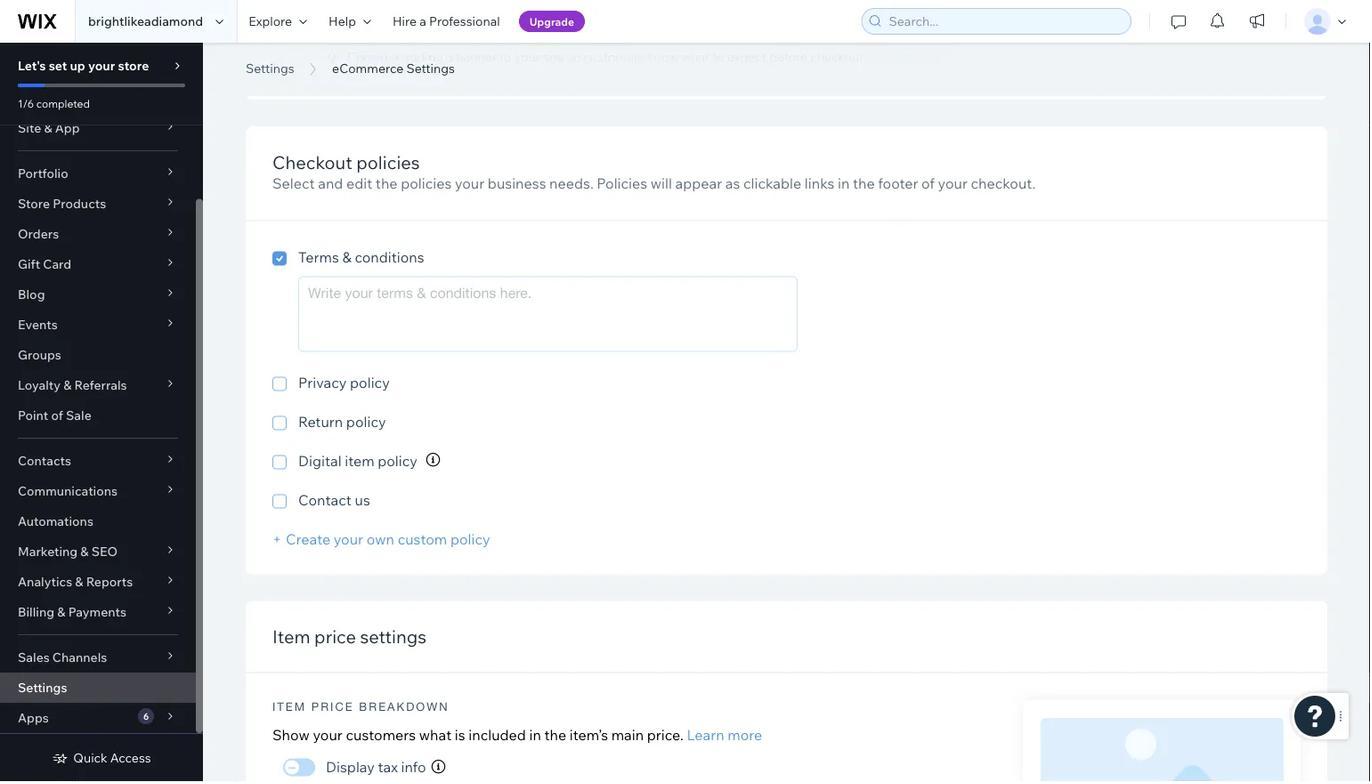 Task type: locate. For each thing, give the bounding box(es) containing it.
site
[[18, 120, 41, 136]]

your left own
[[334, 530, 363, 548]]

0 horizontal spatial learn
[[687, 727, 724, 744]]

item's
[[570, 727, 608, 744]]

point of sale
[[18, 408, 92, 423]]

learn left more
[[687, 727, 724, 744]]

policies up edit
[[356, 151, 420, 173]]

0 horizontal spatial in
[[529, 727, 541, 744]]

orders button
[[0, 219, 196, 249]]

billing & payments button
[[0, 597, 196, 628]]

clickable
[[743, 174, 801, 192]]

1 vertical spatial settings link
[[0, 673, 196, 703]]

& inside loyalty & referrals popup button
[[63, 377, 72, 393]]

the left item's
[[544, 727, 566, 744]]

store products button
[[0, 189, 196, 219]]

groups
[[18, 347, 61, 363]]

ecommerce down help in the left top of the page
[[246, 38, 431, 79]]

main
[[611, 727, 644, 744]]

1 horizontal spatial customers
[[583, 49, 645, 65]]

2 item from the top
[[272, 700, 306, 714]]

1 vertical spatial what
[[419, 727, 452, 744]]

channels
[[52, 650, 107, 665]]

1/6 completed
[[18, 97, 90, 110]]

1 vertical spatial checkout.
[[971, 174, 1036, 192]]

a right adding
[[446, 49, 453, 65]]

billing & payments
[[18, 604, 126, 620]]

edit
[[346, 174, 372, 192]]

in right the links
[[838, 174, 850, 192]]

loyalty
[[18, 377, 61, 393]]

1 horizontal spatial in
[[838, 174, 850, 192]]

to
[[500, 49, 512, 65], [713, 49, 725, 65]]

settings link down 'explore'
[[237, 60, 303, 77]]

show your customers what is included in the item's main price. learn more
[[272, 727, 762, 744]]

to left expect
[[713, 49, 725, 65]]

0 vertical spatial of
[[921, 174, 935, 192]]

store
[[118, 58, 149, 73]]

create your own custom policy
[[286, 530, 490, 548]]

& right site on the left of page
[[44, 120, 52, 136]]

customers right so
[[583, 49, 645, 65]]

of inside checkout policies select and edit the policies your business needs. policies will appear as clickable links in the footer of your checkout.
[[921, 174, 935, 192]]

1 horizontal spatial checkout.
[[971, 174, 1036, 192]]

apps
[[18, 710, 49, 726]]

1 vertical spatial a
[[446, 49, 453, 65]]

terms & conditions
[[298, 248, 424, 266]]

gift card
[[18, 256, 71, 272]]

1 to from the left
[[500, 49, 512, 65]]

& inside site & app dropdown button
[[44, 120, 52, 136]]

communications
[[18, 483, 118, 499]]

checkout
[[272, 151, 352, 173]]

of
[[921, 174, 935, 192], [51, 408, 63, 423]]

events button
[[0, 310, 196, 340]]

0 vertical spatial a
[[419, 13, 426, 29]]

policies right edit
[[401, 174, 452, 192]]

& right terms
[[342, 248, 351, 266]]

item left price
[[272, 626, 310, 648]]

ecommerce down the help button at left
[[332, 61, 403, 76]]

analytics
[[18, 574, 72, 590]]

& inside billing & payments dropdown button
[[57, 604, 65, 620]]

& left seo
[[80, 544, 89, 559]]

site
[[543, 49, 564, 65]]

policies
[[597, 174, 647, 192]]

item
[[272, 626, 310, 648], [272, 700, 306, 714]]

what
[[681, 49, 710, 65], [419, 727, 452, 744]]

sales channels
[[18, 650, 107, 665]]

orders
[[18, 226, 59, 242]]

let's set up your store
[[18, 58, 149, 73]]

store products
[[18, 196, 106, 211]]

0 vertical spatial item
[[272, 626, 310, 648]]

0 horizontal spatial a
[[419, 13, 426, 29]]

info tooltip image
[[431, 760, 446, 774]]

app
[[55, 120, 80, 136]]

item up the show
[[272, 700, 306, 714]]

in inside checkout policies select and edit the policies your business needs. policies will appear as clickable links in the footer of your checkout.
[[838, 174, 850, 192]]

ecommerce settings
[[246, 38, 568, 79], [332, 61, 455, 76]]

the
[[376, 174, 398, 192], [853, 174, 875, 192], [544, 727, 566, 744]]

marketing & seo button
[[0, 537, 196, 567]]

1 horizontal spatial to
[[713, 49, 725, 65]]

0 horizontal spatial of
[[51, 408, 63, 423]]

and
[[318, 174, 343, 192]]

policies
[[356, 151, 420, 173], [401, 174, 452, 192]]

item for item price settings
[[272, 626, 310, 648]]

billing
[[18, 604, 54, 620]]

settings left banner
[[406, 61, 455, 76]]

what left is
[[419, 727, 452, 744]]

your right up
[[88, 58, 115, 73]]

portfolio button
[[0, 158, 196, 189]]

breakdown
[[359, 700, 449, 714]]

a
[[419, 13, 426, 29], [446, 49, 453, 65]]

of left sale
[[51, 408, 63, 423]]

1 vertical spatial policies
[[401, 174, 452, 192]]

1 horizontal spatial what
[[681, 49, 710, 65]]

what right know
[[681, 49, 710, 65]]

0 horizontal spatial the
[[376, 174, 398, 192]]

1 vertical spatial item
[[272, 700, 306, 714]]

checkout policies select and edit the policies your business needs. policies will appear as clickable links in the footer of your checkout.
[[272, 151, 1036, 192]]

0 horizontal spatial to
[[500, 49, 512, 65]]

0 vertical spatial learn
[[871, 49, 904, 65]]

1 horizontal spatial of
[[921, 174, 935, 192]]

will
[[651, 174, 672, 192]]

0 vertical spatial what
[[681, 49, 710, 65]]

more
[[727, 727, 762, 744]]

a inside hire a professional link
[[419, 13, 426, 29]]

1 vertical spatial of
[[51, 408, 63, 423]]

settings link down channels
[[0, 673, 196, 703]]

site & app button
[[0, 113, 196, 143]]

payments
[[68, 604, 126, 620]]

1 item from the top
[[272, 626, 310, 648]]

needs.
[[549, 174, 594, 192]]

your down price
[[313, 727, 343, 744]]

1 vertical spatial customers
[[346, 727, 416, 744]]

select
[[272, 174, 315, 192]]

0 vertical spatial in
[[838, 174, 850, 192]]

adding
[[403, 49, 443, 65]]

point
[[18, 408, 48, 423]]

a right hire
[[419, 13, 426, 29]]

in
[[838, 174, 850, 192], [529, 727, 541, 744]]

& inside analytics & reports popup button
[[75, 574, 83, 590]]

contact
[[298, 491, 352, 509]]

to right banner
[[500, 49, 512, 65]]

item for item price breakdown
[[272, 700, 306, 714]]

return policy
[[298, 413, 386, 430]]

your
[[514, 49, 540, 65], [88, 58, 115, 73], [455, 174, 484, 192], [938, 174, 968, 192], [334, 530, 363, 548], [313, 727, 343, 744]]

1 horizontal spatial settings link
[[237, 60, 303, 77]]

checkout.
[[810, 49, 867, 65], [971, 174, 1036, 192]]

0 vertical spatial checkout.
[[810, 49, 867, 65]]

policy right the privacy
[[350, 373, 390, 391]]

& for marketing
[[80, 544, 89, 559]]

& inside marketing & seo popup button
[[80, 544, 89, 559]]

learn left how
[[871, 49, 904, 65]]

in right the included
[[529, 727, 541, 744]]

store
[[18, 196, 50, 211]]

settings down sales
[[18, 680, 67, 696]]

marketing & seo
[[18, 544, 118, 559]]

footer
[[878, 174, 918, 192]]

& right billing
[[57, 604, 65, 620]]

your inside sidebar element
[[88, 58, 115, 73]]

communications button
[[0, 476, 196, 507]]

1 horizontal spatial the
[[544, 727, 566, 744]]

0 vertical spatial policies
[[356, 151, 420, 173]]

6
[[143, 711, 149, 722]]

the right edit
[[376, 174, 398, 192]]

the left footer
[[853, 174, 875, 192]]

Search... field
[[884, 9, 1125, 34]]

blog
[[18, 287, 45, 302]]

1 horizontal spatial learn
[[871, 49, 904, 65]]

& right loyalty
[[63, 377, 72, 393]]

& left reports
[[75, 574, 83, 590]]

consider adding a banner to your site so customers know what to expect before checkout. learn how
[[347, 49, 931, 65]]

of right footer
[[921, 174, 935, 192]]

customers up display tax info at the left
[[346, 727, 416, 744]]

up
[[70, 58, 85, 73]]

sidebar element
[[0, 43, 203, 782]]

0 horizontal spatial settings link
[[0, 673, 196, 703]]

&
[[44, 120, 52, 136], [342, 248, 351, 266], [63, 377, 72, 393], [80, 544, 89, 559], [75, 574, 83, 590], [57, 604, 65, 620]]

events
[[18, 317, 58, 332]]

1 horizontal spatial a
[[446, 49, 453, 65]]

0 horizontal spatial what
[[419, 727, 452, 744]]

groups link
[[0, 340, 196, 370]]

marketing
[[18, 544, 78, 559]]

settings
[[438, 38, 568, 79], [246, 61, 294, 76], [406, 61, 455, 76], [18, 680, 67, 696]]



Task type: vqa. For each thing, say whether or not it's contained in the screenshot.
Item
yes



Task type: describe. For each thing, give the bounding box(es) containing it.
explore
[[249, 13, 292, 29]]

contacts
[[18, 453, 71, 469]]

products
[[53, 196, 106, 211]]

contact us
[[298, 491, 370, 509]]

your left site
[[514, 49, 540, 65]]

know
[[647, 49, 679, 65]]

info tooltip image
[[426, 453, 440, 467]]

included
[[468, 727, 526, 744]]

banner
[[456, 49, 497, 65]]

is
[[455, 727, 465, 744]]

as
[[725, 174, 740, 192]]

display tax info
[[326, 758, 426, 776]]

your left business
[[455, 174, 484, 192]]

privacy policy
[[298, 373, 390, 391]]

site & app
[[18, 120, 80, 136]]

card
[[43, 256, 71, 272]]

of inside sidebar element
[[51, 408, 63, 423]]

hire
[[393, 13, 417, 29]]

so
[[567, 49, 580, 65]]

settings down 'explore'
[[246, 61, 294, 76]]

business
[[488, 174, 546, 192]]

info
[[401, 758, 426, 776]]

Write your terms & conditions here. text field
[[298, 276, 798, 352]]

settings inside sidebar element
[[18, 680, 67, 696]]

& for terms
[[342, 248, 351, 266]]

price
[[314, 626, 356, 648]]

1 vertical spatial in
[[529, 727, 541, 744]]

blog button
[[0, 280, 196, 310]]

quick
[[73, 750, 107, 766]]

sale
[[66, 408, 92, 423]]

checkout. inside checkout policies select and edit the policies your business needs. policies will appear as clickable links in the footer of your checkout.
[[971, 174, 1036, 192]]

access
[[110, 750, 151, 766]]

help button
[[318, 0, 382, 43]]

portfolio
[[18, 166, 68, 181]]

gift card button
[[0, 249, 196, 280]]

custom
[[398, 530, 447, 548]]

consider
[[347, 49, 400, 65]]

your right footer
[[938, 174, 968, 192]]

before
[[769, 49, 808, 65]]

2 to from the left
[[713, 49, 725, 65]]

conditions
[[355, 248, 424, 266]]

professional
[[429, 13, 500, 29]]

0 vertical spatial customers
[[583, 49, 645, 65]]

how
[[907, 49, 931, 65]]

& for analytics
[[75, 574, 83, 590]]

1 vertical spatial learn
[[687, 727, 724, 744]]

analytics & reports
[[18, 574, 133, 590]]

learn more link
[[687, 727, 762, 744]]

digital
[[298, 452, 342, 470]]

quick access
[[73, 750, 151, 766]]

own
[[366, 530, 394, 548]]

automations
[[18, 514, 93, 529]]

show
[[272, 727, 310, 744]]

sales
[[18, 650, 50, 665]]

upgrade
[[529, 15, 574, 28]]

seo
[[91, 544, 118, 559]]

2 horizontal spatial the
[[853, 174, 875, 192]]

help
[[329, 13, 356, 29]]

0 horizontal spatial customers
[[346, 727, 416, 744]]

hire a professional
[[393, 13, 500, 29]]

0 horizontal spatial checkout.
[[810, 49, 867, 65]]

sales channels button
[[0, 643, 196, 673]]

& for billing
[[57, 604, 65, 620]]

hire a professional link
[[382, 0, 511, 43]]

& for loyalty
[[63, 377, 72, 393]]

point of sale link
[[0, 401, 196, 431]]

learn how link
[[871, 49, 931, 65]]

return
[[298, 413, 343, 430]]

price
[[311, 700, 354, 714]]

analytics & reports button
[[0, 567, 196, 597]]

policy left info tooltip image
[[378, 452, 417, 470]]

referrals
[[74, 377, 127, 393]]

price.
[[647, 727, 684, 744]]

policy right custom
[[450, 530, 490, 548]]

quick access button
[[52, 750, 151, 766]]

terms
[[298, 248, 339, 266]]

gift
[[18, 256, 40, 272]]

us
[[355, 491, 370, 509]]

digital item policy
[[298, 452, 417, 470]]

settings down "professional"
[[438, 38, 568, 79]]

brightlikeadiamond
[[88, 13, 203, 29]]

create
[[286, 530, 330, 548]]

set
[[49, 58, 67, 73]]

& for site
[[44, 120, 52, 136]]

privacy
[[298, 373, 347, 391]]

loyalty & referrals
[[18, 377, 127, 393]]

1/6
[[18, 97, 34, 110]]

let's
[[18, 58, 46, 73]]

0 vertical spatial settings link
[[237, 60, 303, 77]]

policy up item
[[346, 413, 386, 430]]

tax
[[378, 758, 398, 776]]

item price settings
[[272, 626, 426, 648]]



